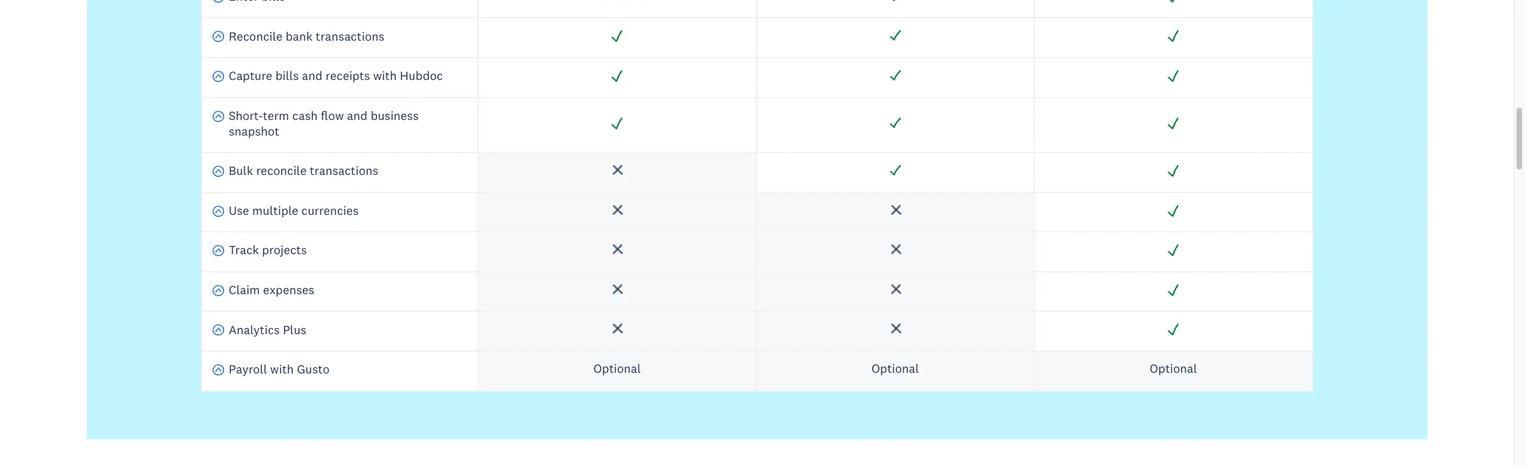 Task type: locate. For each thing, give the bounding box(es) containing it.
short-term cash flow and business snapshot button
[[212, 108, 468, 143]]

with left hubdoc
[[373, 68, 397, 84]]

and
[[302, 68, 323, 84], [347, 108, 368, 124]]

excluded image
[[610, 203, 624, 218], [888, 203, 903, 218], [888, 283, 903, 297]]

reconcile bank transactions button
[[212, 28, 384, 48]]

bank
[[286, 28, 313, 44]]

analytics plus
[[229, 322, 306, 338]]

included image
[[1166, 0, 1181, 3], [610, 29, 624, 43], [888, 69, 903, 83], [888, 116, 903, 130], [1166, 116, 1181, 130], [888, 164, 903, 178], [1166, 164, 1181, 178], [1166, 323, 1181, 337]]

transactions up "receipts"
[[316, 28, 384, 44]]

and right flow
[[347, 108, 368, 124]]

2 horizontal spatial optional
[[1150, 361, 1197, 377]]

1 horizontal spatial and
[[347, 108, 368, 124]]

analytics plus button
[[212, 322, 306, 342]]

0 horizontal spatial optional
[[594, 361, 641, 377]]

0 vertical spatial and
[[302, 68, 323, 84]]

0 horizontal spatial and
[[302, 68, 323, 84]]

with inside payroll with gusto button
[[270, 362, 294, 378]]

analytics
[[229, 322, 280, 338]]

transactions inside "button"
[[316, 28, 384, 44]]

use
[[229, 203, 249, 219]]

with left gusto
[[270, 362, 294, 378]]

snapshot
[[229, 123, 279, 139]]

reconcile
[[229, 28, 283, 44]]

1 vertical spatial and
[[347, 108, 368, 124]]

1 horizontal spatial optional
[[872, 361, 919, 377]]

track projects
[[229, 243, 307, 258]]

0 horizontal spatial with
[[270, 362, 294, 378]]

bulk
[[229, 163, 253, 179]]

multiple
[[252, 203, 298, 219]]

1 vertical spatial with
[[270, 362, 294, 378]]

excluded image for claim expenses
[[888, 283, 903, 297]]

capture
[[229, 68, 272, 84]]

included image
[[888, 0, 903, 3], [888, 29, 903, 43], [1166, 29, 1181, 43], [610, 69, 624, 83], [1166, 69, 1181, 83], [610, 116, 624, 130], [1166, 203, 1181, 218], [1166, 243, 1181, 258], [1166, 283, 1181, 297]]

with inside capture bills and receipts with hubdoc button
[[373, 68, 397, 84]]

receipts
[[326, 68, 370, 84]]

3 optional from the left
[[1150, 361, 1197, 377]]

1 vertical spatial transactions
[[310, 163, 378, 179]]

bulk reconcile transactions
[[229, 163, 378, 179]]

gusto
[[297, 362, 330, 378]]

transactions inside button
[[310, 163, 378, 179]]

track projects button
[[212, 243, 307, 262]]

transactions
[[316, 28, 384, 44], [310, 163, 378, 179]]

excluded image
[[610, 164, 624, 178], [610, 243, 624, 258], [888, 243, 903, 258], [610, 283, 624, 297], [610, 323, 624, 337], [888, 323, 903, 337]]

and right bills
[[302, 68, 323, 84]]

1 horizontal spatial with
[[373, 68, 397, 84]]

excluded image for track projects
[[610, 243, 624, 258]]

plus
[[283, 322, 306, 338]]

0 vertical spatial with
[[373, 68, 397, 84]]

claim expenses
[[229, 283, 314, 298]]

track
[[229, 243, 259, 258]]

capture bills and receipts with hubdoc button
[[212, 68, 443, 87]]

with
[[373, 68, 397, 84], [270, 362, 294, 378]]

transactions up currencies
[[310, 163, 378, 179]]

0 vertical spatial transactions
[[316, 28, 384, 44]]

optional
[[594, 361, 641, 377], [872, 361, 919, 377], [1150, 361, 1197, 377]]

1 optional from the left
[[594, 361, 641, 377]]



Task type: vqa. For each thing, say whether or not it's contained in the screenshot.
Usually $ 42
no



Task type: describe. For each thing, give the bounding box(es) containing it.
use multiple currencies
[[229, 203, 359, 219]]

flow
[[321, 108, 344, 124]]

excluded image for claim expenses
[[610, 283, 624, 297]]

transactions for reconcile bank transactions
[[316, 28, 384, 44]]

short-term cash flow and business snapshot
[[229, 108, 419, 139]]

payroll with gusto button
[[212, 362, 330, 381]]

excluded image for bulk reconcile transactions
[[610, 164, 624, 178]]

expenses
[[263, 283, 314, 298]]

excluded image for analytics plus
[[610, 323, 624, 337]]

transactions for bulk reconcile transactions
[[310, 163, 378, 179]]

bills
[[275, 68, 299, 84]]

use multiple currencies button
[[212, 203, 359, 222]]

hubdoc
[[400, 68, 443, 84]]

short-
[[229, 108, 263, 124]]

claim
[[229, 283, 260, 298]]

reconcile bank transactions
[[229, 28, 384, 44]]

currencies
[[301, 203, 359, 219]]

reconcile
[[256, 163, 307, 179]]

excluded image for use multiple currencies
[[888, 203, 903, 218]]

2 optional from the left
[[872, 361, 919, 377]]

term
[[263, 108, 289, 124]]

payroll
[[229, 362, 267, 378]]

payroll with gusto
[[229, 362, 330, 378]]

capture bills and receipts with hubdoc
[[229, 68, 443, 84]]

claim expenses button
[[212, 282, 314, 302]]

cash
[[292, 108, 318, 124]]

and inside short-term cash flow and business snapshot
[[347, 108, 368, 124]]

and inside button
[[302, 68, 323, 84]]

bulk reconcile transactions button
[[212, 163, 378, 182]]

projects
[[262, 243, 307, 258]]

business
[[371, 108, 419, 124]]



